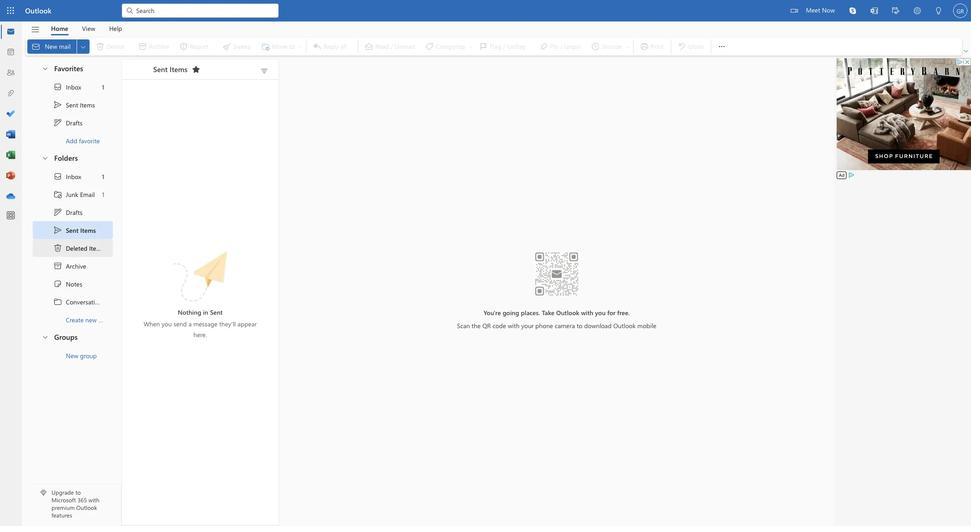 Task type: describe. For each thing, give the bounding box(es) containing it.
message
[[194, 320, 218, 328]]

for
[[608, 309, 616, 317]]

 search field
[[122, 0, 279, 20]]

files image
[[6, 89, 15, 98]]

 notes
[[53, 280, 82, 289]]


[[718, 42, 727, 51]]

qr
[[483, 322, 491, 330]]

 tree item for 
[[33, 78, 113, 96]]

 tree item
[[33, 275, 113, 293]]

 button for groups
[[37, 329, 52, 346]]


[[53, 190, 62, 199]]

application containing outlook
[[0, 0, 972, 527]]

inbox for 
[[66, 172, 81, 181]]

 for 
[[53, 82, 62, 91]]


[[31, 25, 40, 34]]

 button
[[929, 0, 950, 23]]

new group
[[66, 352, 97, 360]]

items for 1st  tree item from the bottom of the page
[[80, 226, 96, 235]]

camera
[[555, 322, 575, 330]]

mail
[[59, 42, 71, 51]]

junk
[[66, 190, 78, 199]]

people image
[[6, 69, 15, 78]]

favorites tree
[[33, 56, 113, 150]]

view button
[[75, 22, 102, 35]]

 button
[[864, 0, 886, 23]]

nothing
[[178, 308, 201, 317]]

 tree item for 
[[33, 204, 113, 221]]

they'll
[[219, 320, 236, 328]]

to do image
[[6, 110, 15, 119]]

tab list inside application
[[44, 22, 129, 35]]

to inside upgrade to microsoft 365 with premium outlook features
[[75, 489, 81, 497]]

with inside upgrade to microsoft 365 with premium outlook features
[[89, 497, 99, 504]]

account manager for greg robinson image
[[954, 4, 968, 18]]

your
[[522, 322, 534, 330]]


[[53, 244, 62, 253]]

folders
[[54, 153, 78, 163]]

items inside sent items 
[[170, 64, 188, 74]]

 drafts for 
[[53, 208, 83, 217]]

sent items heading
[[142, 60, 203, 79]]

 button
[[886, 0, 907, 23]]

favorite
[[79, 136, 100, 145]]

excel image
[[6, 151, 15, 160]]

upgrade
[[52, 489, 74, 497]]

 for groups
[[42, 334, 49, 341]]

take
[[542, 309, 555, 317]]

 button
[[713, 38, 731, 56]]

send
[[174, 320, 187, 328]]


[[871, 7, 879, 14]]

the
[[472, 322, 481, 330]]


[[53, 262, 62, 271]]

1  tree item from the top
[[33, 96, 113, 114]]

here.
[[194, 331, 207, 339]]


[[192, 65, 201, 74]]

sent inside nothing in sent when you send a message they'll appear here.
[[210, 308, 223, 317]]


[[260, 67, 269, 76]]

 button
[[907, 0, 929, 23]]

a
[[189, 320, 192, 328]]

view
[[82, 24, 95, 32]]

set your advertising preferences image
[[849, 172, 856, 179]]

groups
[[54, 333, 78, 342]]

sent items 
[[153, 64, 201, 74]]

home
[[51, 24, 68, 32]]

 new mail
[[31, 42, 71, 51]]

appear
[[238, 320, 257, 328]]

add favorite
[[66, 136, 100, 145]]

now
[[823, 6, 836, 14]]

when
[[144, 320, 160, 328]]

microsoft
[[52, 497, 76, 504]]

add
[[66, 136, 77, 145]]

drafts for 
[[66, 208, 83, 217]]

meet now
[[807, 6, 836, 14]]

 conversation history
[[53, 298, 124, 307]]


[[914, 7, 922, 14]]

 button
[[189, 62, 203, 77]]

 tree item for 
[[33, 168, 113, 186]]

 tree item
[[33, 293, 124, 311]]


[[53, 280, 62, 289]]


[[31, 42, 40, 51]]

 junk email
[[53, 190, 95, 199]]

premium
[[52, 504, 75, 512]]

help
[[109, 24, 122, 32]]

drafts for 
[[66, 119, 83, 127]]

you're
[[484, 309, 501, 317]]

1 horizontal spatial with
[[508, 322, 520, 330]]

items for  tree item
[[89, 244, 104, 253]]

you're going places. take outlook with you for free. scan the qr code with your phone camera to download outlook mobile
[[457, 309, 657, 330]]

archive
[[66, 262, 86, 271]]

 inside favorites tree
[[53, 100, 62, 109]]

create
[[66, 316, 84, 324]]

code
[[493, 322, 506, 330]]

in
[[203, 308, 208, 317]]

places.
[[521, 309, 541, 317]]

 sent items for 2nd  tree item from the bottom
[[53, 100, 95, 109]]

 button
[[26, 22, 44, 37]]

 button
[[843, 0, 864, 22]]

 archive
[[53, 262, 86, 271]]

sent inside favorites tree
[[66, 101, 78, 109]]

 inside  dropdown button
[[80, 43, 87, 50]]



Task type: locate. For each thing, give the bounding box(es) containing it.
1  tree item from the top
[[33, 114, 113, 132]]

 drafts inside favorites tree
[[53, 118, 83, 127]]

0 vertical spatial to
[[577, 322, 583, 330]]

drafts down  junk email
[[66, 208, 83, 217]]

2 vertical spatial 1
[[102, 190, 104, 199]]

with down going
[[508, 322, 520, 330]]

2 vertical spatial  button
[[37, 329, 52, 346]]

 inside "favorites" tree item
[[42, 65, 49, 72]]

3  button from the top
[[37, 329, 52, 346]]

1 drafts from the top
[[66, 119, 83, 127]]

1  button from the top
[[37, 60, 52, 77]]

to inside you're going places. take outlook with you for free. scan the qr code with your phone camera to download outlook mobile
[[577, 322, 583, 330]]

2  from the top
[[53, 208, 62, 217]]


[[53, 82, 62, 91], [53, 172, 62, 181]]

 drafts
[[53, 118, 83, 127], [53, 208, 83, 217]]

2  inbox from the top
[[53, 172, 81, 181]]

items left  'button' at the left of the page
[[170, 64, 188, 74]]

nothing in sent when you send a message they'll appear here.
[[144, 308, 257, 339]]

 button
[[257, 65, 272, 77]]

 button
[[37, 60, 52, 77], [37, 150, 52, 166], [37, 329, 52, 346]]

 up 
[[53, 172, 62, 181]]

0 vertical spatial 
[[53, 100, 62, 109]]

 sent items inside tree
[[53, 226, 96, 235]]


[[850, 7, 857, 14]]

calendar image
[[6, 48, 15, 57]]

folders tree item
[[33, 150, 113, 168]]

1  tree item from the top
[[33, 78, 113, 96]]

2  from the top
[[53, 226, 62, 235]]

0 vertical spatial  sent items
[[53, 100, 95, 109]]


[[965, 49, 969, 53]]


[[53, 100, 62, 109], [53, 226, 62, 235]]

1  from the top
[[53, 82, 62, 91]]

0 vertical spatial  tree item
[[33, 78, 113, 96]]

new
[[45, 42, 57, 51], [66, 352, 78, 360]]

1 inside favorites tree
[[102, 83, 104, 91]]

 inbox
[[53, 82, 81, 91], [53, 172, 81, 181]]

1  sent items from the top
[[53, 100, 95, 109]]

1  from the top
[[53, 118, 62, 127]]

create new folder tree item
[[33, 311, 115, 329]]

word image
[[6, 130, 15, 139]]

1 1 from the top
[[102, 83, 104, 91]]

upgrade to microsoft 365 with premium outlook features
[[52, 489, 99, 520]]

 down the  new mail
[[42, 65, 49, 72]]

 right the mail
[[80, 43, 87, 50]]

 drafts down 'junk'
[[53, 208, 83, 217]]

outlook banner
[[0, 0, 972, 23]]

drafts
[[66, 119, 83, 127], [66, 208, 83, 217]]

you inside you're going places. take outlook with you for free. scan the qr code with your phone camera to download outlook mobile
[[595, 309, 606, 317]]

 sent items inside favorites tree
[[53, 100, 95, 109]]

outlook up  button
[[25, 6, 52, 15]]

0 vertical spatial  button
[[37, 60, 52, 77]]

 up 
[[53, 226, 62, 235]]

with
[[581, 309, 594, 317], [508, 322, 520, 330], [89, 497, 99, 504]]

 sent items for 1st  tree item from the bottom of the page
[[53, 226, 96, 235]]

1 down "favorites" tree item
[[102, 83, 104, 91]]

2  tree item from the top
[[33, 221, 113, 239]]

 tree item
[[33, 257, 113, 275]]

 drafts up add
[[53, 118, 83, 127]]

 tree item up 'junk'
[[33, 168, 113, 186]]

 button inside the folders tree item
[[37, 150, 52, 166]]

2  from the top
[[53, 172, 62, 181]]

1 vertical spatial  drafts
[[53, 208, 83, 217]]

outlook inside upgrade to microsoft 365 with premium outlook features
[[76, 504, 97, 512]]

 deleted items
[[53, 244, 104, 253]]

1 horizontal spatial you
[[595, 309, 606, 317]]

0 vertical spatial 
[[53, 118, 62, 127]]

 inside the 'groups' "tree item"
[[42, 334, 49, 341]]

groups tree item
[[33, 329, 113, 347]]

365
[[78, 497, 87, 504]]

 tree item down 'favorites'
[[33, 78, 113, 96]]

items right deleted
[[89, 244, 104, 253]]

1 vertical spatial  sent items
[[53, 226, 96, 235]]

 button down the  new mail
[[37, 60, 52, 77]]

1 inside  tree item
[[102, 190, 104, 199]]

0 vertical spatial 
[[53, 82, 62, 91]]

features
[[52, 512, 72, 520]]

Search for email, meetings, files and more. field
[[135, 6, 273, 15]]

email
[[80, 190, 95, 199]]

0 horizontal spatial to
[[75, 489, 81, 497]]

drafts up add favorite tree item on the top
[[66, 119, 83, 127]]

add favorite tree item
[[33, 132, 113, 150]]

mobile
[[638, 322, 657, 330]]

2  sent items from the top
[[53, 226, 96, 235]]

more apps image
[[6, 212, 15, 221]]

 tree item
[[33, 186, 113, 204]]

0 vertical spatial  inbox
[[53, 82, 81, 91]]

 inside the folders tree item
[[42, 154, 49, 162]]

1 vertical spatial with
[[508, 322, 520, 330]]

move & delete group
[[27, 38, 305, 56]]

sent up  tree item
[[66, 226, 79, 235]]

premium features image
[[40, 491, 47, 497]]

 inbox up 'junk'
[[53, 172, 81, 181]]

mail image
[[6, 27, 15, 36]]

going
[[503, 309, 520, 317]]

to
[[577, 322, 583, 330], [75, 489, 81, 497]]

new left the mail
[[45, 42, 57, 51]]

deleted
[[66, 244, 87, 253]]

meet
[[807, 6, 821, 14]]

0 vertical spatial with
[[581, 309, 594, 317]]

 button left groups at the bottom left of the page
[[37, 329, 52, 346]]

sent up add
[[66, 101, 78, 109]]

1 horizontal spatial new
[[66, 352, 78, 360]]

 inside favorites tree
[[53, 118, 62, 127]]

2 vertical spatial with
[[89, 497, 99, 504]]

1 vertical spatial  inbox
[[53, 172, 81, 181]]

 for 
[[53, 118, 62, 127]]

sent down move & delete group
[[153, 64, 168, 74]]

1 vertical spatial new
[[66, 352, 78, 360]]

outlook up camera
[[557, 309, 580, 317]]

0 vertical spatial drafts
[[66, 119, 83, 127]]

ad
[[840, 172, 845, 178]]

3 1 from the top
[[102, 190, 104, 199]]

tags group
[[360, 38, 632, 56]]

outlook link
[[25, 0, 52, 22]]

new
[[85, 316, 97, 324]]

1  drafts from the top
[[53, 118, 83, 127]]

 tree item up add
[[33, 114, 113, 132]]

outlook inside banner
[[25, 6, 52, 15]]

 button for favorites
[[37, 60, 52, 77]]

 button
[[963, 47, 971, 56]]

1  from the top
[[53, 100, 62, 109]]

items
[[170, 64, 188, 74], [80, 101, 95, 109], [80, 226, 96, 235], [89, 244, 104, 253]]


[[126, 6, 134, 15]]

items up  deleted items
[[80, 226, 96, 235]]

1
[[102, 83, 104, 91], [102, 172, 104, 181], [102, 190, 104, 199]]

1 down the folders tree item
[[102, 172, 104, 181]]

 inbox inside favorites tree
[[53, 82, 81, 91]]

message list section
[[122, 57, 279, 526]]

favorites
[[54, 64, 83, 73]]

sent inside sent items 
[[153, 64, 168, 74]]

download
[[585, 322, 612, 330]]

favorites tree item
[[33, 60, 113, 78]]

you left send on the left bottom of the page
[[162, 320, 172, 328]]

new inside "tree item"
[[66, 352, 78, 360]]

 tree item down 'junk'
[[33, 204, 113, 221]]

history
[[104, 298, 124, 306]]

 down 'favorites'
[[53, 82, 62, 91]]

0 vertical spatial  tree item
[[33, 114, 113, 132]]

you left for
[[595, 309, 606, 317]]

 down 'favorites'
[[53, 100, 62, 109]]

help button
[[102, 22, 129, 35]]

free.
[[618, 309, 630, 317]]

 button inside the 'groups' "tree item"
[[37, 329, 52, 346]]

conversation
[[66, 298, 102, 306]]

1 vertical spatial  tree item
[[33, 221, 113, 239]]

1 horizontal spatial to
[[577, 322, 583, 330]]

inbox up  junk email
[[66, 172, 81, 181]]

1 vertical spatial  tree item
[[33, 204, 113, 221]]

items inside  deleted items
[[89, 244, 104, 253]]

 inbox for 
[[53, 82, 81, 91]]

new left group
[[66, 352, 78, 360]]

1 vertical spatial inbox
[[66, 172, 81, 181]]

powerpoint image
[[6, 172, 15, 181]]

 inside tree
[[53, 172, 62, 181]]

0 vertical spatial new
[[45, 42, 57, 51]]

notes
[[66, 280, 82, 288]]

inbox inside favorites tree
[[66, 83, 81, 91]]

0 horizontal spatial with
[[89, 497, 99, 504]]

 inside favorites tree
[[53, 82, 62, 91]]

 button
[[77, 39, 90, 54]]

1 right email
[[102, 190, 104, 199]]

outlook right premium
[[76, 504, 97, 512]]

inbox down "favorites" tree item
[[66, 83, 81, 91]]

1 vertical spatial to
[[75, 489, 81, 497]]

 for 
[[53, 208, 62, 217]]

tab list containing home
[[44, 22, 129, 35]]

folder
[[99, 316, 115, 324]]

2 inbox from the top
[[66, 172, 81, 181]]

1 vertical spatial you
[[162, 320, 172, 328]]

with right 365
[[89, 497, 99, 504]]

 tree item
[[33, 96, 113, 114], [33, 221, 113, 239]]

0 vertical spatial inbox
[[66, 83, 81, 91]]

1 vertical spatial drafts
[[66, 208, 83, 217]]

 left folders
[[42, 154, 49, 162]]

 button inside "favorites" tree item
[[37, 60, 52, 77]]

1 vertical spatial 
[[53, 208, 62, 217]]

1 vertical spatial 
[[53, 226, 62, 235]]

 for folders
[[42, 154, 49, 162]]

phone
[[536, 322, 554, 330]]

items inside favorites tree
[[80, 101, 95, 109]]


[[893, 7, 900, 14]]

1  inbox from the top
[[53, 82, 81, 91]]

onedrive image
[[6, 192, 15, 201]]

new inside the  new mail
[[45, 42, 57, 51]]

 inbox down 'favorites'
[[53, 82, 81, 91]]

to right camera
[[577, 322, 583, 330]]

create new folder
[[66, 316, 115, 324]]

0 vertical spatial you
[[595, 309, 606, 317]]

 button for folders
[[37, 150, 52, 166]]

 tree item for 
[[33, 114, 113, 132]]

you
[[595, 309, 606, 317], [162, 320, 172, 328]]

 tree item
[[33, 78, 113, 96], [33, 168, 113, 186]]

items for 2nd  tree item from the bottom
[[80, 101, 95, 109]]

 button left folders
[[37, 150, 52, 166]]

 sent items up  tree item
[[53, 226, 96, 235]]

 inbox for 
[[53, 172, 81, 181]]

0 vertical spatial 1
[[102, 83, 104, 91]]

 tree item
[[33, 239, 113, 257]]

1 vertical spatial  tree item
[[33, 168, 113, 186]]

2  drafts from the top
[[53, 208, 83, 217]]


[[791, 7, 799, 14]]

tab list
[[44, 22, 129, 35]]

outlook down free.
[[614, 322, 636, 330]]

 for favorites
[[42, 65, 49, 72]]

inbox for 
[[66, 83, 81, 91]]

you inside nothing in sent when you send a message they'll appear here.
[[162, 320, 172, 328]]

 left groups at the bottom left of the page
[[42, 334, 49, 341]]

 sent items down "favorites" tree item
[[53, 100, 95, 109]]

1 for 
[[102, 172, 104, 181]]

 up add favorite tree item on the top
[[53, 118, 62, 127]]

group
[[80, 352, 97, 360]]

1 vertical spatial 
[[53, 172, 62, 181]]

 tree item down "favorites" tree item
[[33, 96, 113, 114]]

 sent items
[[53, 100, 95, 109], [53, 226, 96, 235]]

1 inbox from the top
[[66, 83, 81, 91]]

2  button from the top
[[37, 150, 52, 166]]

 tree item
[[33, 114, 113, 132], [33, 204, 113, 221]]


[[53, 298, 62, 307]]

application
[[0, 0, 972, 527]]

1 vertical spatial  button
[[37, 150, 52, 166]]

 drafts for 
[[53, 118, 83, 127]]

items up favorite
[[80, 101, 95, 109]]

1 for 
[[102, 83, 104, 91]]

scan
[[457, 322, 470, 330]]

1 vertical spatial 1
[[102, 172, 104, 181]]

drafts inside favorites tree
[[66, 119, 83, 127]]

tree
[[33, 168, 124, 329]]

outlook
[[25, 6, 52, 15], [557, 309, 580, 317], [614, 322, 636, 330], [76, 504, 97, 512]]

2  tree item from the top
[[33, 204, 113, 221]]

0 horizontal spatial you
[[162, 320, 172, 328]]

0 vertical spatial  tree item
[[33, 96, 113, 114]]

tree containing 
[[33, 168, 124, 329]]

2  tree item from the top
[[33, 168, 113, 186]]

new group tree item
[[33, 347, 113, 365]]

with up download
[[581, 309, 594, 317]]

2 drafts from the top
[[66, 208, 83, 217]]

0 horizontal spatial new
[[45, 42, 57, 51]]

sent right in at left
[[210, 308, 223, 317]]

2 horizontal spatial with
[[581, 309, 594, 317]]

 tree item up deleted
[[33, 221, 113, 239]]

0 vertical spatial  drafts
[[53, 118, 83, 127]]

 down 
[[53, 208, 62, 217]]

home button
[[44, 22, 75, 35]]


[[53, 118, 62, 127], [53, 208, 62, 217]]

to right upgrade
[[75, 489, 81, 497]]


[[936, 7, 943, 14]]

 inbox inside tree
[[53, 172, 81, 181]]

2 1 from the top
[[102, 172, 104, 181]]

 for 
[[53, 172, 62, 181]]

sent
[[153, 64, 168, 74], [66, 101, 78, 109], [66, 226, 79, 235], [210, 308, 223, 317]]

left-rail-appbar navigation
[[2, 22, 20, 207]]



Task type: vqa. For each thing, say whether or not it's contained in the screenshot.
'1' to the bottom
yes



